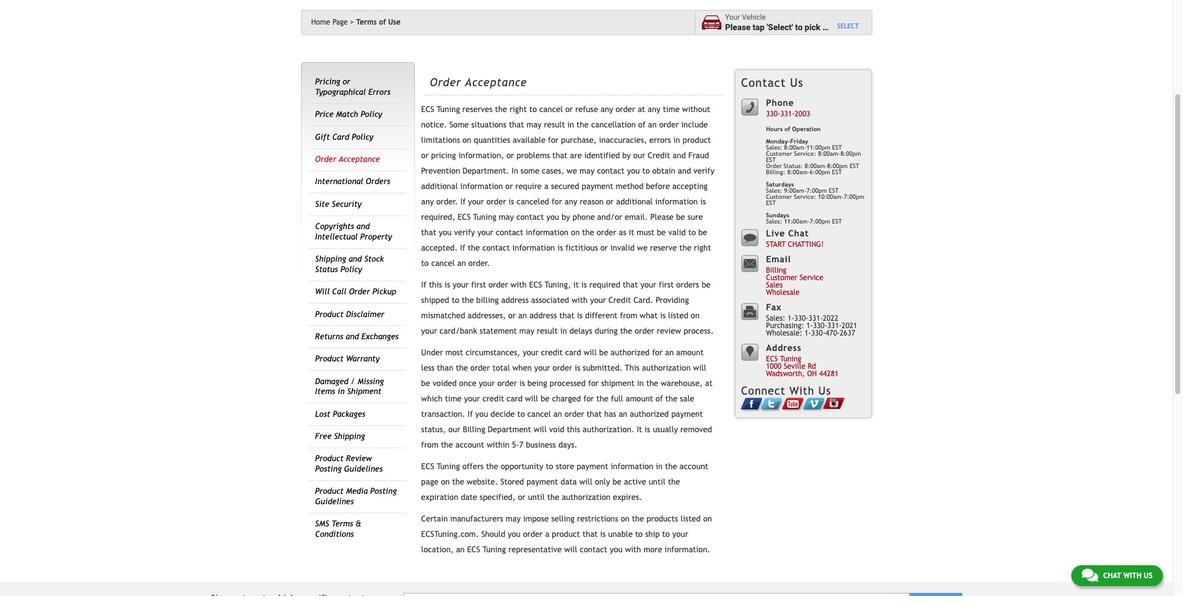 Task type: vqa. For each thing, say whether or not it's contained in the screenshot.
products,
no



Task type: locate. For each thing, give the bounding box(es) containing it.
0 vertical spatial posting
[[315, 464, 342, 474]]

sales: down billing:
[[766, 187, 782, 194]]

be right orders on the right top of the page
[[702, 280, 711, 290]]

guidelines down review
[[344, 464, 383, 474]]

order up representative
[[523, 530, 543, 539]]

0 vertical spatial listed
[[668, 311, 689, 320]]

and up the property
[[357, 222, 370, 231]]

please up valid
[[651, 213, 674, 222]]

result inside ecs tuning reserves the right to cancel or refuse any order at any time without notice. some situations that may result in the cancellation of an order include limitations on quantities available for purchase, inaccuracies, errors in product or pricing information, or problems that are identified by our credit and fraud prevention department. in some cases, we may contact you to obtain and verify additional information or require a secured payment method before accepting any order. if your order is canceled for any reason or additional information is required, ecs tuning may contact you by phone and/or email. please be sure that you verify your contact information on the order as it must be valid to be accepted. if the contact information is fictitious or invalid we reserve the right to cancel an order.
[[544, 120, 565, 129]]

0 horizontal spatial from
[[421, 440, 439, 450]]

0 horizontal spatial it
[[574, 280, 579, 290]]

by down inaccuracies,
[[622, 151, 631, 160]]

1 horizontal spatial credit
[[541, 348, 563, 357]]

terms up conditions
[[332, 519, 353, 529]]

invalid
[[611, 243, 635, 253]]

0 vertical spatial order.
[[436, 197, 458, 206]]

3 customer from the top
[[766, 274, 798, 282]]

comments image
[[1082, 568, 1099, 583]]

1 vertical spatial us
[[819, 384, 831, 397]]

our down transaction.
[[448, 425, 460, 434]]

authorization.
[[583, 425, 634, 434]]

1 vertical spatial verify
[[454, 228, 475, 237]]

tuning down address
[[780, 355, 802, 364]]

to inside ecs tuning offers the opportunity to store payment information in the account page on the website. stored payment data will only be active until the expiration date specified, or until the authorization expires.
[[546, 462, 553, 471]]

the left "sale"
[[666, 394, 678, 403]]

product disclaimer
[[315, 309, 384, 319]]

0 vertical spatial verify
[[694, 166, 715, 176]]

information up tuning,
[[513, 243, 555, 253]]

1 vertical spatial authorized
[[630, 410, 669, 419]]

which
[[421, 394, 443, 403]]

acceptance up reserves
[[465, 76, 527, 88]]

the inside certain manufacturers may impose selling restrictions on the products listed on ecstuning.com. should you order a product that is unable to ship to your location, an ecs tuning representative will contact you with more information.
[[632, 514, 644, 524]]

usually
[[653, 425, 678, 434]]

1 vertical spatial service:
[[794, 193, 816, 200]]

products
[[647, 514, 678, 524]]

3 product from the top
[[315, 454, 344, 463]]

1 vertical spatial policy
[[352, 132, 373, 141]]

under most circumstances, your credit card will be authorized for an amount less than the order total when your order is submitted. this authorization will be voided once your order is being processed for shipment in the warehouse, at which time your credit card will be charged for the full amount of the sale transaction. if you decide to cancel an order that has an authorized payment status, our billing department will void this authorization. it is usually removed from the account within 5-7 business days.
[[421, 348, 713, 450]]

1 horizontal spatial our
[[633, 151, 645, 160]]

0 horizontal spatial authorization
[[562, 493, 611, 502]]

1 vertical spatial result
[[537, 326, 558, 336]]

2 horizontal spatial us
[[1144, 572, 1153, 580]]

1 vertical spatial amount
[[626, 394, 653, 403]]

tuning inside address ecs tuning 1000 seville rd wadsworth, oh 44281
[[780, 355, 802, 364]]

product inside product media posting guidelines
[[315, 487, 344, 496]]

1 vertical spatial right
[[694, 243, 711, 253]]

addresses,
[[468, 311, 506, 320]]

copyrights and intellectual property link
[[315, 222, 392, 241]]

international orders link
[[315, 177, 390, 186]]

ecs inside certain manufacturers may impose selling restrictions on the products listed on ecstuning.com. should you order a product that is unable to ship to your location, an ecs tuning representative will contact you with more information.
[[467, 545, 480, 554]]

0 vertical spatial policy
[[361, 110, 382, 119]]

if down the department.
[[460, 197, 466, 206]]

credit down errors
[[648, 151, 670, 160]]

posting inside the product review posting guidelines
[[315, 464, 342, 474]]

0 horizontal spatial please
[[651, 213, 674, 222]]

saturdays
[[766, 181, 794, 188]]

1 horizontal spatial product
[[683, 136, 711, 145]]

ecs up associated on the left of the page
[[529, 280, 542, 290]]

your
[[725, 13, 740, 22]]

2 sales: from the top
[[766, 187, 782, 194]]

1 vertical spatial at
[[705, 379, 713, 388]]

time inside under most circumstances, your credit card will be authorized for an amount less than the order total when your order is submitted. this authorization will be voided once your order is being processed for shipment in the warehouse, at which time your credit card will be charged for the full amount of the sale transaction. if you decide to cancel an order that has an authorized payment status, our billing department will void this authorization. it is usually removed from the account within 5-7 business days.
[[445, 394, 462, 403]]

contact
[[597, 166, 625, 176], [516, 213, 544, 222], [496, 228, 524, 237], [482, 243, 510, 253], [580, 545, 608, 554]]

acceptance
[[465, 76, 527, 88], [339, 155, 380, 164]]

1 vertical spatial this
[[567, 425, 580, 434]]

or inside ecs tuning offers the opportunity to store payment information in the account page on the website. stored payment data will only be active until the expiration date specified, or until the authorization expires.
[[518, 493, 526, 502]]

0 horizontal spatial account
[[456, 440, 484, 450]]

orders
[[676, 280, 699, 290]]

use
[[388, 18, 401, 26]]

or up typographical
[[343, 77, 350, 86]]

2 vertical spatial us
[[1144, 572, 1153, 580]]

will
[[584, 348, 597, 357], [693, 363, 707, 373], [525, 394, 538, 403], [534, 425, 547, 434], [580, 477, 593, 487], [564, 545, 578, 554]]

it inside if this is your first order with ecs tuning, it is required that your first orders be shipped to the billing address associated with your credit card. providing mismatched addresses, or an address that is different from what is listed on your card/bank statement may result in delays during the order review process.
[[574, 280, 579, 290]]

card
[[565, 348, 581, 357], [507, 394, 523, 403]]

we down 'are'
[[567, 166, 577, 176]]

mismatched
[[421, 311, 465, 320]]

and left fraud
[[673, 151, 686, 160]]

ecs inside address ecs tuning 1000 seville rd wadsworth, oh 44281
[[766, 355, 778, 364]]

acceptance up 'international orders' link
[[339, 155, 380, 164]]

please
[[725, 22, 751, 32], [651, 213, 674, 222]]

our inside under most circumstances, your credit card will be authorized for an amount less than the order total when your order is submitted. this authorization will be voided once your order is being processed for shipment in the warehouse, at which time your credit card will be charged for the full amount of the sale transaction. if you decide to cancel an order that has an authorized payment status, our billing department will void this authorization. it is usually removed from the account within 5-7 business days.
[[448, 425, 460, 434]]

1 horizontal spatial first
[[659, 280, 674, 290]]

may left impose
[[506, 514, 521, 524]]

order inside certain manufacturers may impose selling restrictions on the products listed on ecstuning.com. should you order a product that is unable to ship to your location, an ecs tuning representative will contact you with more information.
[[523, 530, 543, 539]]

your inside certain manufacturers may impose selling restrictions on the products listed on ecstuning.com. should you order a product that is unable to ship to your location, an ecs tuning representative will contact you with more information.
[[672, 530, 688, 539]]

you down canceled
[[547, 213, 559, 222]]

is left being
[[520, 379, 525, 388]]

authorization inside ecs tuning offers the opportunity to store payment information in the account page on the website. stored payment data will only be active until the expiration date specified, or until the authorization expires.
[[562, 493, 611, 502]]

1 vertical spatial authorization
[[562, 493, 611, 502]]

specified,
[[480, 493, 516, 502]]

1 horizontal spatial card
[[565, 348, 581, 357]]

and inside copyrights and intellectual property
[[357, 222, 370, 231]]

may inside certain manufacturers may impose selling restrictions on the products listed on ecstuning.com. should you order a product that is unable to ship to your location, an ecs tuning representative will contact you with more information.
[[506, 514, 521, 524]]

a right pick
[[823, 22, 827, 32]]

0 vertical spatial our
[[633, 151, 645, 160]]

associated
[[531, 296, 569, 305]]

at inside ecs tuning reserves the right to cancel or refuse any order at any time without notice. some situations that may result in the cancellation of an order include limitations on quantities available for purchase, inaccuracies, errors in product or pricing information, or problems that are identified by our credit and fraud prevention department. in some cases, we may contact you to obtain and verify additional information or require a secured payment method before accepting any order. if your order is canceled for any reason or additional information is required, ecs tuning may contact you by phone and/or email. please be sure that you verify your contact information on the order as it must be valid to be accepted. if the contact information is fictitious or invalid we reserve the right to cancel an order.
[[638, 105, 645, 114]]

copyrights and intellectual property
[[315, 222, 392, 241]]

1 vertical spatial guidelines
[[315, 497, 354, 506]]

payment up only
[[577, 462, 609, 471]]

330-
[[766, 110, 781, 118], [794, 314, 809, 323], [813, 322, 828, 330], [811, 329, 826, 338]]

shipping inside the shipping and stock status policy
[[315, 254, 346, 264]]

international orders
[[315, 177, 390, 186]]

1 horizontal spatial chat
[[1104, 572, 1122, 580]]

0 vertical spatial order acceptance
[[430, 76, 527, 88]]

first up providing
[[659, 280, 674, 290]]

authorized up it
[[630, 410, 669, 419]]

0 horizontal spatial terms
[[332, 519, 353, 529]]

1 vertical spatial we
[[637, 243, 648, 253]]

be up reserve
[[657, 228, 666, 237]]

0 vertical spatial chat
[[788, 228, 809, 238]]

address right billing
[[501, 296, 529, 305]]

the left the full
[[597, 394, 609, 403]]

and for copyrights and intellectual property
[[357, 222, 370, 231]]

damaged / missing items in shipment
[[315, 377, 384, 396]]

the up "once"
[[456, 363, 468, 373]]

will left only
[[580, 477, 593, 487]]

payment inside under most circumstances, your credit card will be authorized for an amount less than the order total when your order is submitted. this authorization will be voided once your order is being processed for shipment in the warehouse, at which time your credit card will be charged for the full amount of the sale transaction. if you decide to cancel an order that has an authorized payment status, our billing department will void this authorization. it is usually removed from the account within 5-7 business days.
[[672, 410, 703, 419]]

0 vertical spatial card
[[565, 348, 581, 357]]

fraud
[[689, 151, 709, 160]]

the up selling
[[547, 493, 559, 502]]

sales: up live
[[766, 218, 782, 225]]

guidelines for media
[[315, 497, 354, 506]]

product review posting guidelines link
[[315, 454, 383, 474]]

your vehicle please tap 'select' to pick a vehicle
[[725, 13, 856, 32]]

price match policy
[[315, 110, 382, 119]]

site security
[[315, 199, 362, 209]]

returns and exchanges link
[[315, 332, 399, 341]]

customer
[[766, 150, 792, 157], [766, 193, 792, 200], [766, 274, 798, 282]]

in inside ecs tuning offers the opportunity to store payment information in the account page on the website. stored payment data will only be active until the expiration date specified, or until the authorization expires.
[[656, 462, 663, 471]]

any up "cancellation"
[[601, 105, 613, 114]]

that inside under most circumstances, your credit card will be authorized for an amount less than the order total when your order is submitted. this authorization will be voided once your order is being processed for shipment in the warehouse, at which time your credit card will be charged for the full amount of the sale transaction. if you decide to cancel an order that has an authorized payment status, our billing department will void this authorization. it is usually removed from the account within 5-7 business days.
[[587, 410, 602, 419]]

with up different
[[572, 296, 588, 305]]

free shipping link
[[315, 432, 365, 441]]

an right addresses,
[[518, 311, 527, 320]]

0 vertical spatial service:
[[794, 150, 816, 157]]

ecs down ecstuning.com.
[[467, 545, 480, 554]]

and for returns and exchanges
[[346, 332, 359, 341]]

1 vertical spatial time
[[445, 394, 462, 403]]

from left what
[[620, 311, 637, 320]]

department.
[[463, 166, 509, 176]]

the down usually
[[665, 462, 677, 471]]

1 sales: from the top
[[766, 144, 782, 151]]

1 horizontal spatial us
[[819, 384, 831, 397]]

1 vertical spatial from
[[421, 440, 439, 450]]

1 horizontal spatial please
[[725, 22, 751, 32]]

a down impose
[[545, 530, 550, 539]]

an inside certain manufacturers may impose selling restrictions on the products listed on ecstuning.com. should you order a product that is unable to ship to your location, an ecs tuning representative will contact you with more information.
[[456, 545, 465, 554]]

0 vertical spatial 8:00pm
[[841, 150, 861, 157]]

1 vertical spatial please
[[651, 213, 674, 222]]

stored
[[501, 477, 524, 487]]

guidelines for review
[[344, 464, 383, 474]]

1 horizontal spatial right
[[694, 243, 711, 253]]

tap
[[753, 22, 765, 32]]

1 horizontal spatial posting
[[370, 487, 397, 496]]

warranty
[[346, 354, 380, 364]]

pricing or typographical errors link
[[315, 77, 391, 97]]

will inside ecs tuning offers the opportunity to store payment information in the account page on the website. stored payment data will only be active until the expiration date specified, or until the authorization expires.
[[580, 477, 593, 487]]

guidelines inside the product review posting guidelines
[[344, 464, 383, 474]]

credit inside if this is your first order with ecs tuning, it is required that your first orders be shipped to the billing address associated with your credit card. providing mismatched addresses, or an address that is different from what is listed on your card/bank statement may result in delays during the order review process.
[[609, 296, 631, 305]]

accepting
[[673, 182, 708, 191]]

1 first from the left
[[471, 280, 486, 290]]

a inside certain manufacturers may impose selling restrictions on the products listed on ecstuning.com. should you order a product that is unable to ship to your location, an ecs tuning representative will contact you with more information.
[[545, 530, 550, 539]]

or up statement at the left bottom of page
[[508, 311, 516, 320]]

cancel up void
[[528, 410, 551, 419]]

billing
[[766, 266, 787, 275], [463, 425, 485, 434]]

as
[[619, 228, 627, 237]]

address
[[766, 342, 802, 353]]

authorization inside under most circumstances, your credit card will be authorized for an amount less than the order total when your order is submitted. this authorization will be voided once your order is being processed for shipment in the warehouse, at which time your credit card will be charged for the full amount of the sale transaction. if you decide to cancel an order that has an authorized payment status, our billing department will void this authorization. it is usually removed from the account within 5-7 business days.
[[642, 363, 691, 373]]

be right only
[[613, 477, 622, 487]]

accepted.
[[421, 243, 458, 253]]

result down associated on the left of the page
[[537, 326, 558, 336]]

to right ship
[[662, 530, 670, 539]]

page
[[333, 18, 348, 26]]

2 vertical spatial policy
[[341, 265, 362, 274]]

tuning inside ecs tuning offers the opportunity to store payment information in the account page on the website. stored payment data will only be active until the expiration date specified, or until the authorization expires.
[[437, 462, 460, 471]]

terms right page
[[356, 18, 377, 26]]

card down delays
[[565, 348, 581, 357]]

4 product from the top
[[315, 487, 344, 496]]

is left fictitious
[[558, 243, 563, 253]]

1 horizontal spatial account
[[680, 462, 709, 471]]

or
[[343, 77, 350, 86], [566, 105, 573, 114], [421, 151, 429, 160], [507, 151, 514, 160], [506, 182, 513, 191], [606, 197, 614, 206], [601, 243, 608, 253], [508, 311, 516, 320], [518, 493, 526, 502]]

of down warehouse,
[[656, 394, 663, 403]]

credit inside ecs tuning reserves the right to cancel or refuse any order at any time without notice. some situations that may result in the cancellation of an order include limitations on quantities available for purchase, inaccuracies, errors in product or pricing information, or problems that are identified by our credit and fraud prevention department. in some cases, we may contact you to obtain and verify additional information or require a secured payment method before accepting any order. if your order is canceled for any reason or additional information is required, ecs tuning may contact you by phone and/or email. please be sure that you verify your contact information on the order as it must be valid to be accepted. if the contact information is fictitious or invalid we reserve the right to cancel an order.
[[648, 151, 670, 160]]

is down restrictions
[[600, 530, 606, 539]]

2 product from the top
[[315, 354, 344, 364]]

on inside if this is your first order with ecs tuning, it is required that your first orders be shipped to the billing address associated with your credit card. providing mismatched addresses, or an address that is different from what is listed on your card/bank statement may result in delays during the order review process.
[[691, 311, 700, 320]]

1 horizontal spatial it
[[629, 228, 635, 237]]

credit up being
[[541, 348, 563, 357]]

circumstances,
[[466, 348, 520, 357]]

product inside the product review posting guidelines
[[315, 454, 344, 463]]

tuning,
[[545, 280, 571, 290]]

4 sales: from the top
[[766, 314, 786, 323]]

in inside damaged / missing items in shipment
[[338, 387, 345, 396]]

information inside ecs tuning offers the opportunity to store payment information in the account page on the website. stored payment data will only be active until the expiration date specified, or until the authorization expires.
[[611, 462, 654, 471]]

7:00pm down 6:00pm
[[807, 187, 827, 194]]

0 horizontal spatial chat
[[788, 228, 809, 238]]

it
[[629, 228, 635, 237], [574, 280, 579, 290]]

posting for product review posting guidelines
[[315, 464, 342, 474]]

order up errors
[[659, 120, 679, 129]]

call
[[332, 287, 347, 296]]

product inside certain manufacturers may impose selling restrictions on the products listed on ecstuning.com. should you order a product that is unable to ship to your location, an ecs tuning representative will contact you with more information.
[[552, 530, 580, 539]]

ecs tuning offers the opportunity to store payment information in the account page on the website. stored payment data will only be active until the expiration date specified, or until the authorization expires.
[[421, 462, 709, 502]]

canceled
[[517, 197, 549, 206]]

posting inside product media posting guidelines
[[370, 487, 397, 496]]

on
[[463, 136, 471, 145], [571, 228, 580, 237], [691, 311, 700, 320], [441, 477, 450, 487], [621, 514, 630, 524], [703, 514, 712, 524]]

with
[[511, 280, 527, 290], [572, 296, 588, 305], [625, 545, 641, 554], [1124, 572, 1142, 580]]

1 horizontal spatial credit
[[648, 151, 670, 160]]

it right 'as'
[[629, 228, 635, 237]]

our inside ecs tuning reserves the right to cancel or refuse any order at any time without notice. some situations that may result in the cancellation of an order include limitations on quantities available for purchase, inaccuracies, errors in product or pricing information, or problems that are identified by our credit and fraud prevention department. in some cases, we may contact you to obtain and verify additional information or require a secured payment method before accepting any order. if your order is canceled for any reason or additional information is required, ecs tuning may contact you by phone and/or email. please be sure that you verify your contact information on the order as it must be valid to be accepted. if the contact information is fictitious or invalid we reserve the right to cancel an order.
[[633, 151, 645, 160]]

quantities
[[474, 136, 510, 145]]

match
[[336, 110, 358, 119]]

a inside your vehicle please tap 'select' to pick a vehicle
[[823, 22, 827, 32]]

to inside your vehicle please tap 'select' to pick a vehicle
[[795, 22, 803, 32]]

0 vertical spatial time
[[663, 105, 680, 114]]

additional up email.
[[616, 197, 653, 206]]

in inside if this is your first order with ecs tuning, it is required that your first orders be shipped to the billing address associated with your credit card. providing mismatched addresses, or an address that is different from what is listed on your card/bank statement may result in delays during the order review process.
[[560, 326, 567, 336]]

1 horizontal spatial time
[[663, 105, 680, 114]]

live chat start chatting!
[[766, 228, 824, 249]]

2 vertical spatial a
[[545, 530, 550, 539]]

listed inside if this is your first order with ecs tuning, it is required that your first orders be shipped to the billing address associated with your credit card. providing mismatched addresses, or an address that is different from what is listed on your card/bank statement may result in delays during the order review process.
[[668, 311, 689, 320]]

1 vertical spatial billing
[[463, 425, 485, 434]]

tuning
[[437, 105, 460, 114], [473, 213, 497, 222], [780, 355, 802, 364], [437, 462, 460, 471], [483, 545, 506, 554]]

to right decide
[[517, 410, 525, 419]]

or inside the pricing or typographical errors
[[343, 77, 350, 86]]

this up days. on the bottom of the page
[[567, 425, 580, 434]]

1 vertical spatial product
[[552, 530, 580, 539]]

0 vertical spatial additional
[[421, 182, 458, 191]]

us down 44281 in the right bottom of the page
[[819, 384, 831, 397]]

please down your
[[725, 22, 751, 32]]

information down the department.
[[460, 182, 503, 191]]

0 horizontal spatial credit
[[609, 296, 631, 305]]

the down phone
[[582, 228, 594, 237]]

6:00pm
[[810, 169, 831, 175]]

product down free
[[315, 454, 344, 463]]

0 vertical spatial account
[[456, 440, 484, 450]]

it
[[637, 425, 642, 434]]

1 vertical spatial it
[[574, 280, 579, 290]]

2 service: from the top
[[794, 193, 816, 200]]

friday
[[790, 138, 809, 145]]

be
[[676, 213, 685, 222], [657, 228, 666, 237], [699, 228, 708, 237], [702, 280, 711, 290], [599, 348, 608, 357], [421, 379, 430, 388], [541, 394, 550, 403], [613, 477, 622, 487]]

in up purchase,
[[568, 120, 574, 129]]

result inside if this is your first order with ecs tuning, it is required that your first orders be shipped to the billing address associated with your credit card. providing mismatched addresses, or an address that is different from what is listed on your card/bank statement may result in delays during the order review process.
[[537, 326, 558, 336]]

until up impose
[[528, 493, 545, 502]]

shipment
[[601, 379, 635, 388]]

0 vertical spatial this
[[429, 280, 442, 290]]

an down ecstuning.com.
[[456, 545, 465, 554]]

0 vertical spatial credit
[[648, 151, 670, 160]]

0 horizontal spatial us
[[790, 76, 804, 89]]

0 vertical spatial product
[[683, 136, 711, 145]]

or down stored
[[518, 493, 526, 502]]

to up available
[[529, 105, 537, 114]]

missing
[[358, 377, 384, 386]]

for down submitted.
[[588, 379, 599, 388]]

removed
[[681, 425, 712, 434]]

status
[[315, 265, 338, 274]]

0 horizontal spatial amount
[[626, 394, 653, 403]]

unable
[[608, 530, 633, 539]]

payment down "sale"
[[672, 410, 703, 419]]

the left billing
[[462, 296, 474, 305]]

any up errors
[[648, 105, 661, 114]]

wholesale link
[[766, 288, 800, 297]]

0 vertical spatial by
[[622, 151, 631, 160]]

1 vertical spatial customer
[[766, 193, 792, 200]]

0 vertical spatial customer
[[766, 150, 792, 157]]

1 horizontal spatial we
[[637, 243, 648, 253]]

order left status:
[[766, 163, 782, 169]]

the right during
[[620, 326, 633, 336]]

0 horizontal spatial order acceptance
[[315, 155, 380, 164]]

guidelines inside product media posting guidelines
[[315, 497, 354, 506]]

chatting!
[[788, 240, 824, 249]]

listed right products in the bottom of the page
[[681, 514, 701, 524]]

1 horizontal spatial authorization
[[642, 363, 691, 373]]

policy for price match policy
[[361, 110, 382, 119]]

us for chat
[[1144, 572, 1153, 580]]

0 horizontal spatial we
[[567, 166, 577, 176]]

1 product from the top
[[315, 309, 344, 319]]

monday-
[[766, 138, 790, 145]]

home page
[[311, 18, 348, 26]]

contact us
[[741, 76, 804, 89]]

and inside the shipping and stock status policy
[[349, 254, 362, 264]]

1 horizontal spatial order acceptance
[[430, 76, 527, 88]]

posting right the media
[[370, 487, 397, 496]]

store
[[556, 462, 574, 471]]

0 horizontal spatial until
[[528, 493, 545, 502]]

fax sales: 1-330-331-2022 purchasing: 1-330-331-2021 wholesale: 1-330-470-2637
[[766, 302, 857, 338]]

and down product disclaimer 'link'
[[346, 332, 359, 341]]

1 vertical spatial credit
[[609, 296, 631, 305]]

identified
[[584, 151, 620, 160]]

product for product warranty
[[315, 354, 344, 364]]

0 horizontal spatial product
[[552, 530, 580, 539]]

1- right the wholesale:
[[805, 329, 811, 338]]

3 sales: from the top
[[766, 218, 782, 225]]

1 horizontal spatial acceptance
[[465, 76, 527, 88]]

1 vertical spatial shipping
[[334, 432, 365, 441]]

2 vertical spatial customer
[[766, 274, 798, 282]]

0 vertical spatial right
[[510, 105, 527, 114]]

errors
[[650, 136, 671, 145]]

us for connect
[[819, 384, 831, 397]]

process.
[[684, 326, 714, 336]]

representative
[[509, 545, 562, 554]]

us inside chat with us link
[[1144, 572, 1153, 580]]

that up delays
[[560, 311, 575, 320]]

product up fraud
[[683, 136, 711, 145]]

billing:
[[766, 169, 786, 175]]

0 horizontal spatial order.
[[436, 197, 458, 206]]

than
[[437, 363, 454, 373]]

required
[[590, 280, 621, 290]]

right
[[510, 105, 527, 114], [694, 243, 711, 253]]

0 vertical spatial authorization
[[642, 363, 691, 373]]

time
[[663, 105, 680, 114], [445, 394, 462, 403]]

billing down 'email'
[[766, 266, 787, 275]]

0 horizontal spatial 331-
[[781, 110, 795, 118]]

billing inside email billing customer service sales wholesale
[[766, 266, 787, 275]]

guidelines down the media
[[315, 497, 354, 506]]

2 first from the left
[[659, 280, 674, 290]]

order acceptance down gift card policy
[[315, 155, 380, 164]]

it inside ecs tuning reserves the right to cancel or refuse any order at any time without notice. some situations that may result in the cancellation of an order include limitations on quantities available for purchase, inaccuracies, errors in product or pricing information, or problems that are identified by our credit and fraud prevention department. in some cases, we may contact you to obtain and verify additional information or require a secured payment method before accepting any order. if your order is canceled for any reason or additional information is required, ecs tuning may contact you by phone and/or email. please be sure that you verify your contact information on the order as it must be valid to be accepted. if the contact information is fictitious or invalid we reserve the right to cancel an order.
[[629, 228, 635, 237]]

0 vertical spatial result
[[544, 120, 565, 129]]

at up inaccuracies,
[[638, 105, 645, 114]]

voided
[[433, 379, 457, 388]]

0 vertical spatial cancel
[[539, 105, 563, 114]]

1 horizontal spatial billing
[[766, 266, 787, 275]]

cancellation
[[591, 120, 636, 129]]

is inside certain manufacturers may impose selling restrictions on the products listed on ecstuning.com. should you order a product that is unable to ship to your location, an ecs tuning representative will contact you with more information.
[[600, 530, 606, 539]]

of up inaccuracies,
[[638, 120, 646, 129]]

order inside hours of operation monday-friday sales: 8:00am-11:00pm est customer service: 8:00am-8:00pm est order status: 8:00am-8:00pm est billing: 8:00am-6:00pm est saturdays sales: 9:00am-7:00pm est customer service: 10:00am-7:00pm est sundays sales: 11:00am-7:00pm est
[[766, 163, 782, 169]]

account inside ecs tuning offers the opportunity to store payment information in the account page on the website. stored payment data will only be active until the expiration date specified, or until the authorization expires.
[[680, 462, 709, 471]]

1 vertical spatial credit
[[483, 394, 504, 403]]

total
[[493, 363, 510, 373]]

business
[[526, 440, 556, 450]]

ecs inside if this is your first order with ecs tuning, it is required that your first orders be shipped to the billing address associated with your credit card. providing mismatched addresses, or an address that is different from what is listed on your card/bank statement may result in delays during the order review process.
[[529, 280, 542, 290]]



Task type: describe. For each thing, give the bounding box(es) containing it.
0 horizontal spatial additional
[[421, 182, 458, 191]]

problems
[[517, 151, 550, 160]]

wholesale:
[[766, 329, 803, 338]]

330- left 2637
[[813, 322, 828, 330]]

0 horizontal spatial acceptance
[[339, 155, 380, 164]]

ecs inside ecs tuning offers the opportunity to store payment information in the account page on the website. stored payment data will only be active until the expiration date specified, or until the authorization expires.
[[421, 462, 434, 471]]

0 vertical spatial credit
[[541, 348, 563, 357]]

1 vertical spatial chat
[[1104, 572, 1122, 580]]

the up situations
[[495, 105, 507, 114]]

or left pricing
[[421, 151, 429, 160]]

website.
[[467, 477, 498, 487]]

product for product review posting guidelines
[[315, 454, 344, 463]]

listed inside certain manufacturers may impose selling restrictions on the products listed on ecstuning.com. should you order a product that is unable to ship to your location, an ecs tuning representative will contact you with more information.
[[681, 514, 701, 524]]

with inside certain manufacturers may impose selling restrictions on the products listed on ecstuning.com. should you order a product that is unable to ship to your location, an ecs tuning representative will contact you with more information.
[[625, 545, 641, 554]]

processed
[[550, 379, 586, 388]]

0 horizontal spatial verify
[[454, 228, 475, 237]]

sales link
[[766, 281, 783, 290]]

customer inside email billing customer service sales wholesale
[[766, 274, 798, 282]]

1 vertical spatial 8:00pm
[[827, 163, 848, 169]]

10:00am-
[[818, 193, 844, 200]]

sales: inside fax sales: 1-330-331-2022 purchasing: 1-330-331-2021 wholesale: 1-330-470-2637
[[766, 314, 786, 323]]

'select'
[[767, 22, 793, 32]]

product for product disclaimer
[[315, 309, 344, 319]]

intellectual
[[315, 232, 358, 241]]

be down less at the bottom left of the page
[[421, 379, 430, 388]]

be down being
[[541, 394, 550, 403]]

ecstuning.com.
[[421, 530, 479, 539]]

a inside ecs tuning reserves the right to cancel or refuse any order at any time without notice. some situations that may result in the cancellation of an order include limitations on quantities available for purchase, inaccuracies, errors in product or pricing information, or problems that are identified by our credit and fraud prevention department. in some cases, we may contact you to obtain and verify additional information or require a secured payment method before accepting any order. if your order is canceled for any reason or additional information is required, ecs tuning may contact you by phone and/or email. please be sure that you verify your contact information on the order as it must be valid to be accepted. if the contact information is fictitious or invalid we reserve the right to cancel an order.
[[544, 182, 549, 191]]

product for product media posting guidelines
[[315, 487, 344, 496]]

information down accepting at the top
[[655, 197, 698, 206]]

1 horizontal spatial terms
[[356, 18, 377, 26]]

you inside under most circumstances, your credit card will be authorized for an amount less than the order total when your order is submitted. this authorization will be voided once your order is being processed for shipment in the warehouse, at which time your credit card will be charged for the full amount of the sale transaction. if you decide to cancel an order that has an authorized payment status, our billing department will void this authorization. it is usually removed from the account within 5-7 business days.
[[475, 410, 488, 419]]

1 horizontal spatial order.
[[469, 259, 490, 268]]

with right the comments icon
[[1124, 572, 1142, 580]]

the down status,
[[441, 440, 453, 450]]

to inside under most circumstances, your credit card will be authorized for an amount less than the order total when your order is submitted. this authorization will be voided once your order is being processed for shipment in the warehouse, at which time your credit card will be charged for the full amount of the sale transaction. if you decide to cancel an order that has an authorized payment status, our billing department will void this authorization. it is usually removed from the account within 5-7 business days.
[[517, 410, 525, 419]]

an up errors
[[648, 120, 657, 129]]

fax
[[766, 302, 782, 312]]

order up processed
[[553, 363, 572, 373]]

please inside ecs tuning reserves the right to cancel or refuse any order at any time without notice. some situations that may result in the cancellation of an order include limitations on quantities available for purchase, inaccuracies, errors in product or pricing information, or problems that are identified by our credit and fraud prevention department. in some cases, we may contact you to obtain and verify additional information or require a secured payment method before accepting any order. if your order is canceled for any reason or additional information is required, ecs tuning may contact you by phone and/or email. please be sure that you verify your contact information on the order as it must be valid to be accepted. if the contact information is fictitious or invalid we reserve the right to cancel an order.
[[651, 213, 674, 222]]

before
[[646, 182, 670, 191]]

2003
[[795, 110, 810, 118]]

required,
[[421, 213, 455, 222]]

or left the invalid
[[601, 243, 608, 253]]

be inside ecs tuning offers the opportunity to store payment information in the account page on the website. stored payment data will only be active until the expiration date specified, or until the authorization expires.
[[613, 477, 622, 487]]

order down total
[[497, 379, 517, 388]]

7
[[519, 440, 524, 450]]

with left tuning,
[[511, 280, 527, 290]]

be down sure
[[699, 228, 708, 237]]

sms terms & conditions
[[315, 519, 361, 539]]

and for shipping and stock status policy
[[349, 254, 362, 264]]

1 vertical spatial until
[[528, 493, 545, 502]]

price
[[315, 110, 334, 119]]

330- inside phone 330-331-2003
[[766, 110, 781, 118]]

product warranty
[[315, 354, 380, 364]]

payment down opportunity on the left bottom
[[527, 477, 558, 487]]

1 vertical spatial cancel
[[431, 259, 455, 268]]

stock
[[364, 254, 384, 264]]

review
[[346, 454, 372, 463]]

if inside under most circumstances, your credit card will be authorized for an amount less than the order total when your order is submitted. this authorization will be voided once your order is being processed for shipment in the warehouse, at which time your credit card will be charged for the full amount of the sale transaction. if you decide to cancel an order that has an authorized payment status, our billing department will void this authorization. it is usually removed from the account within 5-7 business days.
[[468, 410, 473, 419]]

pick
[[805, 22, 821, 32]]

this inside under most circumstances, your credit card will be authorized for an amount less than the order total when your order is submitted. this authorization will be voided once your order is being processed for shipment in the warehouse, at which time your credit card will be charged for the full amount of the sale transaction. if you decide to cancel an order that has an authorized payment status, our billing department will void this authorization. it is usually removed from the account within 5-7 business days.
[[567, 425, 580, 434]]

policy for gift card policy
[[352, 132, 373, 141]]

1 service: from the top
[[794, 150, 816, 157]]

some
[[521, 166, 540, 176]]

without
[[682, 105, 710, 114]]

damaged / missing items in shipment link
[[315, 377, 384, 396]]

or inside if this is your first order with ecs tuning, it is required that your first orders be shipped to the billing address associated with your credit card. providing mismatched addresses, or an address that is different from what is listed on your card/bank statement may result in delays during the order review process.
[[508, 311, 516, 320]]

order up billing
[[489, 280, 508, 290]]

to inside if this is your first order with ecs tuning, it is required that your first orders be shipped to the billing address associated with your credit card. providing mismatched addresses, or an address that is different from what is listed on your card/bank statement may result in delays during the order review process.
[[452, 296, 459, 305]]

2637
[[840, 329, 856, 338]]

payment inside ecs tuning reserves the right to cancel or refuse any order at any time without notice. some situations that may result in the cancellation of an order include limitations on quantities available for purchase, inaccuracies, errors in product or pricing information, or problems that are identified by our credit and fraud prevention department. in some cases, we may contact you to obtain and verify additional information or require a secured payment method before accepting any order. if your order is canceled for any reason or additional information is required, ecs tuning may contact you by phone and/or email. please be sure that you verify your contact information on the order as it must be valid to be accepted. if the contact information is fictitious or invalid we reserve the right to cancel an order.
[[582, 182, 614, 191]]

you down unable
[[610, 545, 623, 554]]

on down some
[[463, 136, 471, 145]]

0 vertical spatial amount
[[676, 348, 704, 357]]

are
[[570, 151, 582, 160]]

of inside under most circumstances, your credit card will be authorized for an amount less than the order total when your order is submitted. this authorization will be voided once your order is being processed for shipment in the warehouse, at which time your credit card will be charged for the full amount of the sale transaction. if you decide to cancel an order that has an authorized payment status, our billing department will void this authorization. it is usually removed from the account within 5-7 business days.
[[656, 394, 663, 403]]

if right accepted.
[[460, 243, 465, 253]]

oh
[[807, 370, 817, 378]]

terms inside sms terms & conditions
[[332, 519, 353, 529]]

product disclaimer link
[[315, 309, 384, 319]]

purchase,
[[561, 136, 597, 145]]

media
[[346, 487, 368, 496]]

is up delays
[[577, 311, 583, 320]]

that up available
[[509, 120, 524, 129]]

any up required,
[[421, 197, 434, 206]]

ecs up notice.
[[421, 105, 434, 114]]

that down required,
[[421, 228, 436, 237]]

order down what
[[635, 326, 655, 336]]

1000
[[766, 362, 782, 371]]

of inside ecs tuning reserves the right to cancel or refuse any order at any time without notice. some situations that may result in the cancellation of an order include limitations on quantities available for purchase, inaccuracies, errors in product or pricing information, or problems that are identified by our credit and fraud prevention department. in some cases, we may contact you to obtain and verify additional information or require a secured payment method before accepting any order. if your order is canceled for any reason or additional information is required, ecs tuning may contact you by phone and/or email. please be sure that you verify your contact information on the order as it must be valid to be accepted. if the contact information is fictitious or invalid we reserve the right to cancel an order.
[[638, 120, 646, 129]]

11:00am-
[[784, 218, 810, 225]]

should
[[481, 530, 505, 539]]

providing
[[656, 296, 689, 305]]

330- up the wholesale:
[[794, 314, 809, 323]]

from inside under most circumstances, your credit card will be authorized for an amount less than the order total when your order is submitted. this authorization will be voided once your order is being processed for shipment in the warehouse, at which time your credit card will be charged for the full amount of the sale transaction. if you decide to cancel an order that has an authorized payment status, our billing department will void this authorization. it is usually removed from the account within 5-7 business days.
[[421, 440, 439, 450]]

ship
[[645, 530, 660, 539]]

1 customer from the top
[[766, 150, 792, 157]]

an inside if this is your first order with ecs tuning, it is required that your first orders be shipped to the billing address associated with your credit card. providing mismatched addresses, or an address that is different from what is listed on your card/bank statement may result in delays during the order review process.
[[518, 311, 527, 320]]

is up sure
[[701, 197, 706, 206]]

connect
[[741, 384, 786, 397]]

1 vertical spatial card
[[507, 394, 523, 403]]

the left warehouse,
[[646, 379, 659, 388]]

be up submitted.
[[599, 348, 608, 357]]

0 vertical spatial authorized
[[611, 348, 650, 357]]

may down in
[[499, 213, 514, 222]]

tuning up some
[[437, 105, 460, 114]]

certain
[[421, 514, 448, 524]]

the up products in the bottom of the page
[[668, 477, 680, 487]]

1- left 2022
[[807, 322, 813, 330]]

under
[[421, 348, 443, 357]]

an down accepted.
[[457, 259, 466, 268]]

any down secured
[[565, 197, 577, 206]]

order right call
[[349, 287, 370, 296]]

that left 'are'
[[553, 151, 568, 160]]

void
[[549, 425, 565, 434]]

opportunity
[[501, 462, 543, 471]]

Email email field
[[403, 593, 910, 596]]

please inside your vehicle please tap 'select' to pick a vehicle
[[725, 22, 751, 32]]

to right valid
[[688, 228, 696, 237]]

international
[[315, 177, 363, 186]]

the up website.
[[486, 462, 498, 471]]

to left ship
[[635, 530, 643, 539]]

sms terms & conditions link
[[315, 519, 361, 539]]

may down 'are'
[[580, 166, 595, 176]]

from inside if this is your first order with ecs tuning, it is required that your first orders be shipped to the billing address associated with your credit card. providing mismatched addresses, or an address that is different from what is listed on your card/bank statement may result in delays during the order review process.
[[620, 311, 637, 320]]

product inside ecs tuning reserves the right to cancel or refuse any order at any time without notice. some situations that may result in the cancellation of an order include limitations on quantities available for purchase, inaccuracies, errors in product or pricing information, or problems that are identified by our credit and fraud prevention department. in some cases, we may contact you to obtain and verify additional information or require a secured payment method before accepting any order. if your order is canceled for any reason or additional information is required, ecs tuning may contact you by phone and/or email. please be sure that you verify your contact information on the order as it must be valid to be accepted. if the contact information is fictitious or invalid we reserve the right to cancel an order.
[[683, 136, 711, 145]]

lost packages link
[[315, 409, 365, 419]]

8:00am- up status:
[[784, 144, 807, 151]]

order down charged
[[565, 410, 584, 419]]

warehouse,
[[661, 379, 703, 388]]

2 customer from the top
[[766, 193, 792, 200]]

will call order pickup link
[[315, 287, 396, 296]]

order up notice.
[[430, 76, 462, 88]]

select link
[[838, 22, 859, 30]]

days.
[[559, 440, 578, 450]]

information down canceled
[[526, 228, 569, 237]]

to down accepted.
[[421, 259, 429, 268]]

on up fictitious
[[571, 228, 580, 237]]

on up unable
[[621, 514, 630, 524]]

is left required
[[582, 280, 587, 290]]

account inside under most circumstances, your credit card will be authorized for an amount less than the order total when your order is submitted. this authorization will be voided once your order is being processed for shipment in the warehouse, at which time your credit card will be charged for the full amount of the sale transaction. if you decide to cancel an order that has an authorized payment status, our billing department will void this authorization. it is usually removed from the account within 5-7 business days.
[[456, 440, 484, 450]]

typographical
[[315, 87, 366, 97]]

home
[[311, 18, 330, 26]]

the up date
[[452, 477, 464, 487]]

is up processed
[[575, 363, 581, 373]]

will down being
[[525, 394, 538, 403]]

is up shipped
[[445, 280, 450, 290]]

0 horizontal spatial credit
[[483, 394, 504, 403]]

tuning inside certain manufacturers may impose selling restrictions on the products listed on ecstuning.com. should you order a product that is unable to ship to your location, an ecs tuning representative will contact you with more information.
[[483, 545, 506, 554]]

is left canceled
[[509, 197, 514, 206]]

vehicle
[[742, 13, 766, 22]]

1 vertical spatial by
[[562, 213, 570, 222]]

the down valid
[[680, 243, 692, 253]]

tuning down the department.
[[473, 213, 497, 222]]

billing inside under most circumstances, your credit card will be authorized for an amount less than the order total when your order is submitted. this authorization will be voided once your order is being processed for shipment in the warehouse, at which time your credit card will be charged for the full amount of the sale transaction. if you decide to cancel an order that has an authorized payment status, our billing department will void this authorization. it is usually removed from the account within 5-7 business days.
[[463, 425, 485, 434]]

that up "card."
[[623, 280, 638, 290]]

2 horizontal spatial 331-
[[828, 322, 842, 330]]

lost
[[315, 409, 330, 419]]

in inside under most circumstances, your credit card will be authorized for an amount less than the order total when your order is submitted. this authorization will be voided once your order is being processed for shipment in the warehouse, at which time your credit card will be charged for the full amount of the sale transaction. if you decide to cancel an order that has an authorized payment status, our billing department will void this authorization. it is usually removed from the account within 5-7 business days.
[[637, 379, 644, 388]]

1 horizontal spatial 331-
[[809, 314, 823, 323]]

of inside hours of operation monday-friday sales: 8:00am-11:00pm est customer service: 8:00am-8:00pm est order status: 8:00am-8:00pm est billing: 8:00am-6:00pm est saturdays sales: 9:00am-7:00pm est customer service: 10:00am-7:00pm est sundays sales: 11:00am-7:00pm est
[[785, 126, 791, 132]]

44281
[[819, 370, 839, 378]]

on inside ecs tuning offers the opportunity to store payment information in the account page on the website. stored payment data will only be active until the expiration date specified, or until the authorization expires.
[[441, 477, 450, 487]]

1 vertical spatial address
[[530, 311, 557, 320]]

if inside if this is your first order with ecs tuning, it is required that your first orders be shipped to the billing address associated with your credit card. providing mismatched addresses, or an address that is different from what is listed on your card/bank statement may result in delays during the order review process.
[[421, 280, 427, 290]]

orders
[[366, 177, 390, 186]]

will up warehouse,
[[693, 363, 707, 373]]

terms of use
[[356, 18, 401, 26]]

situations
[[471, 120, 507, 129]]

certain manufacturers may impose selling restrictions on the products listed on ecstuning.com. should you order a product that is unable to ship to your location, an ecs tuning representative will contact you with more information.
[[421, 514, 712, 554]]

card
[[332, 132, 349, 141]]

time inside ecs tuning reserves the right to cancel or refuse any order at any time without notice. some situations that may result in the cancellation of an order include limitations on quantities available for purchase, inaccuracies, errors in product or pricing information, or problems that are identified by our credit and fraud prevention department. in some cases, we may contact you to obtain and verify additional information or require a secured payment method before accepting any order. if your order is canceled for any reason or additional information is required, ecs tuning may contact you by phone and/or email. please be sure that you verify your contact information on the order as it must be valid to be accepted. if the contact information is fictitious or invalid we reserve the right to cancel an order.
[[663, 105, 680, 114]]

an right has
[[619, 410, 628, 419]]

decide
[[491, 410, 515, 419]]

an up void
[[554, 410, 562, 419]]

or down in
[[506, 182, 513, 191]]

order up "once"
[[471, 363, 490, 373]]

or up and/or
[[606, 197, 614, 206]]

will inside certain manufacturers may impose selling restrictions on the products listed on ecstuning.com. should you order a product that is unable to ship to your location, an ecs tuning representative will contact you with more information.
[[564, 545, 578, 554]]

order down the department.
[[487, 197, 506, 206]]

chat inside live chat start chatting!
[[788, 228, 809, 238]]

property
[[360, 232, 392, 241]]

8:00am- down 11:00pm
[[805, 163, 827, 169]]

7:00pm right 9:00am- on the right top of page
[[844, 193, 865, 200]]

date
[[461, 493, 477, 502]]

7:00pm down 10:00am-
[[810, 218, 831, 225]]

contact inside certain manufacturers may impose selling restrictions on the products listed on ecstuning.com. should you order a product that is unable to ship to your location, an ecs tuning representative will contact you with more information.
[[580, 545, 608, 554]]

location,
[[421, 545, 454, 554]]

be left sure
[[676, 213, 685, 222]]

this inside if this is your first order with ecs tuning, it is required that your first orders be shipped to the billing address associated with your credit card. providing mismatched addresses, or an address that is different from what is listed on your card/bank statement may result in delays during the order review process.
[[429, 280, 442, 290]]

policy inside the shipping and stock status policy
[[341, 265, 362, 274]]

11:00pm
[[807, 144, 831, 151]]

errors
[[368, 87, 391, 97]]

0 vertical spatial we
[[567, 166, 577, 176]]

0 vertical spatial address
[[501, 296, 529, 305]]

may inside if this is your first order with ecs tuning, it is required that your first orders be shipped to the billing address associated with your credit card. providing mismatched addresses, or an address that is different from what is listed on your card/bank statement may result in delays during the order review process.
[[520, 326, 535, 336]]

posting for product media posting guidelines
[[370, 487, 397, 496]]

331- inside phone 330-331-2003
[[781, 110, 795, 118]]

you up accepted.
[[439, 228, 452, 237]]

site security link
[[315, 199, 362, 209]]

you right should
[[508, 530, 521, 539]]

and up accepting at the top
[[678, 166, 691, 176]]

0 vertical spatial acceptance
[[465, 76, 527, 88]]

8:00am- up 9:00am- on the right top of page
[[787, 169, 810, 175]]

cancel inside under most circumstances, your credit card will be authorized for an amount less than the order total when your order is submitted. this authorization will be voided once your order is being processed for shipment in the warehouse, at which time your credit card will be charged for the full amount of the sale transaction. if you decide to cancel an order that has an authorized payment status, our billing department will void this authorization. it is usually removed from the account within 5-7 business days.
[[528, 410, 551, 419]]

may up available
[[527, 120, 542, 129]]

for right available
[[548, 136, 559, 145]]

1 horizontal spatial verify
[[694, 166, 715, 176]]

or left refuse
[[566, 105, 573, 114]]

that inside certain manufacturers may impose selling restrictions on the products listed on ecstuning.com. should you order a product that is unable to ship to your location, an ecs tuning representative will contact you with more information.
[[583, 530, 598, 539]]

to left obtain
[[642, 166, 650, 176]]

connect with us
[[741, 384, 831, 397]]

method
[[616, 182, 644, 191]]

of left use on the left top
[[379, 18, 386, 26]]

and/or
[[597, 213, 622, 222]]

billing
[[476, 296, 499, 305]]

1 horizontal spatial until
[[649, 477, 666, 487]]

be inside if this is your first order with ecs tuning, it is required that your first orders be shipped to the billing address associated with your credit card. providing mismatched addresses, or an address that is different from what is listed on your card/bank statement may result in delays during the order review process.
[[702, 280, 711, 290]]

reserve
[[650, 243, 677, 253]]

1 horizontal spatial additional
[[616, 197, 653, 206]]

on up information.
[[703, 514, 712, 524]]

at inside under most circumstances, your credit card will be authorized for an amount less than the order total when your order is submitted. this authorization will be voided once your order is being processed for shipment in the warehouse, at which time your credit card will be charged for the full amount of the sale transaction. if you decide to cancel an order that has an authorized payment status, our billing department will void this authorization. it is usually removed from the account within 5-7 business days.
[[705, 379, 713, 388]]

product media posting guidelines link
[[315, 487, 397, 506]]

free shipping
[[315, 432, 365, 441]]

status,
[[421, 425, 446, 434]]

only
[[595, 477, 610, 487]]

email billing customer service sales wholesale
[[766, 254, 824, 297]]

address ecs tuning 1000 seville rd wadsworth, oh 44281
[[766, 342, 839, 378]]

order down gift at the top
[[315, 155, 336, 164]]

an down review
[[665, 348, 674, 357]]

8:00am- up 6:00pm
[[818, 150, 841, 157]]

the up purchase,
[[577, 120, 589, 129]]

has
[[604, 410, 616, 419]]

you up method
[[627, 166, 640, 176]]

hours of operation monday-friday sales: 8:00am-11:00pm est customer service: 8:00am-8:00pm est order status: 8:00am-8:00pm est billing: 8:00am-6:00pm est saturdays sales: 9:00am-7:00pm est customer service: 10:00am-7:00pm est sundays sales: 11:00am-7:00pm est
[[766, 126, 865, 225]]

is right what
[[660, 311, 666, 320]]



